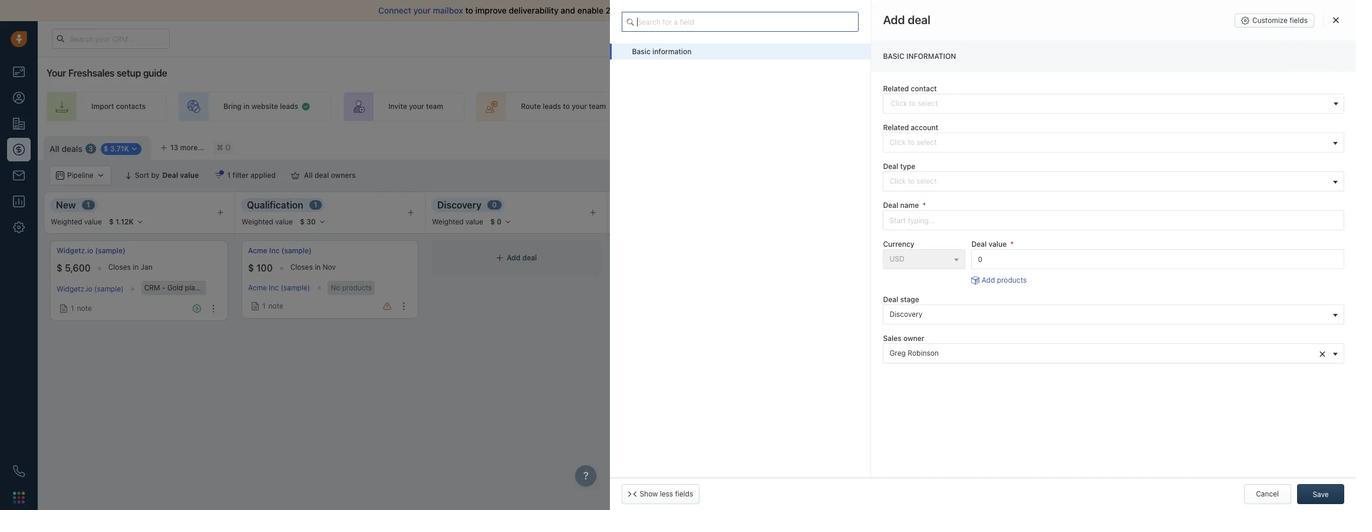 Task type: locate. For each thing, give the bounding box(es) containing it.
products right no
[[342, 283, 372, 292]]

2 widgetz.io from the top
[[57, 285, 92, 294]]

leads left container_wx8msf4aqz5i3rn1 image
[[280, 102, 298, 111]]

set
[[839, 102, 850, 111]]

your inside 'link'
[[409, 102, 424, 111]]

add deal
[[1314, 141, 1344, 150], [507, 254, 537, 262]]

0 vertical spatial sales
[[803, 5, 823, 15]]

explore
[[1133, 34, 1159, 43]]

1 horizontal spatial leads
[[543, 102, 561, 111]]

1 horizontal spatial note
[[268, 302, 283, 311]]

related
[[883, 84, 909, 93], [883, 123, 909, 132]]

filter
[[233, 171, 249, 180]]

in left jan
[[133, 263, 139, 272]]

1 vertical spatial acme inc (sample)
[[248, 284, 310, 293]]

invite
[[388, 102, 407, 111]]

all
[[50, 144, 59, 154], [304, 171, 313, 180]]

deal left value
[[971, 240, 987, 249]]

click down related account
[[890, 138, 906, 147]]

o
[[225, 143, 231, 152]]

container_wx8msf4aqz5i3rn1 image down "0"
[[496, 254, 504, 262]]

0 vertical spatial acme inc (sample) link
[[248, 246, 312, 256]]

$ left the 5,600 on the left bottom of page
[[57, 263, 62, 274]]

in left "21"
[[1080, 34, 1086, 42]]

note down the 5,600 on the left bottom of page
[[77, 304, 92, 313]]

1 vertical spatial add deal
[[507, 254, 537, 262]]

customize fields button
[[1235, 14, 1314, 28]]

up
[[852, 102, 861, 111]]

2 click to select from the top
[[890, 177, 937, 186]]

1 down $ 5,600
[[71, 304, 74, 313]]

2 select from the top
[[917, 177, 937, 186]]

0 horizontal spatial sales
[[803, 5, 823, 15]]

close image
[[1333, 17, 1339, 24]]

1 vertical spatial add
[[507, 254, 520, 262]]

have
[[895, 5, 913, 15]]

container_wx8msf4aqz5i3rn1 image left filter
[[214, 171, 222, 180]]

0 vertical spatial *
[[923, 201, 926, 210]]

Search field
[[1292, 166, 1351, 186]]

your left mailbox
[[413, 5, 431, 15]]

and left "enable"
[[561, 5, 575, 15]]

leads inside route leads to your team 'link'
[[543, 102, 561, 111]]

click to select down "type"
[[890, 177, 937, 186]]

1 horizontal spatial 1 note
[[262, 302, 283, 311]]

1 horizontal spatial basic information
[[883, 52, 956, 60]]

$
[[57, 263, 62, 274], [248, 263, 254, 274]]

0 horizontal spatial import
[[91, 102, 114, 111]]

crm - gold plan monthly (sample) down jan
[[144, 283, 259, 292]]

select down account
[[917, 138, 937, 147]]

0 horizontal spatial monthly
[[201, 283, 228, 292]]

widgetz.io (sample) link up the 5,600 on the left bottom of page
[[57, 246, 125, 256]]

0 vertical spatial inc
[[269, 246, 280, 255]]

your for your freshsales setup guide
[[47, 68, 66, 78]]

your right route
[[572, 102, 587, 111]]

widgetz.io (sample) link down the 5,600 on the left bottom of page
[[57, 285, 124, 294]]

widgetz.io (sample) down the 5,600 on the left bottom of page
[[57, 285, 124, 294]]

2 click to select button from the top
[[883, 172, 1344, 192]]

0 horizontal spatial discovery
[[437, 200, 481, 210]]

closes left nov
[[290, 263, 313, 272]]

2 inc from the top
[[269, 284, 279, 293]]

2 horizontal spatial add
[[1314, 141, 1328, 150]]

acme inc (sample) up 100
[[248, 246, 312, 255]]

dialog containing add deal
[[610, 0, 1356, 510]]

0 vertical spatial deal
[[1330, 141, 1344, 150]]

leads right route
[[543, 102, 561, 111]]

0 vertical spatial acme inc (sample)
[[248, 246, 312, 255]]

cancel
[[1256, 490, 1279, 499]]

related for related contact
[[883, 84, 909, 93]]

basic information link
[[610, 44, 871, 60]]

days
[[1097, 34, 1111, 42], [893, 263, 908, 272]]

information up contact
[[906, 52, 956, 60]]

2 - from the left
[[904, 283, 907, 292]]

fields inside button
[[675, 490, 693, 499]]

basic down add
[[883, 52, 904, 60]]

2 plan from the left
[[927, 283, 941, 292]]

route
[[521, 102, 541, 111]]

1 vertical spatial all
[[304, 171, 313, 180]]

to left start
[[916, 5, 923, 15]]

0 vertical spatial acme
[[248, 246, 267, 255]]

0 vertical spatial related
[[883, 84, 909, 93]]

related down set up your sales pipeline in the right top of the page
[[883, 123, 909, 132]]

deal left name
[[883, 201, 898, 210]]

1 horizontal spatial fields
[[1289, 16, 1308, 25]]

2 horizontal spatial closes
[[854, 263, 877, 272]]

1 vertical spatial click to select
[[890, 177, 937, 186]]

your for your trial ends in 21 days
[[1034, 34, 1048, 42]]

$ for $ 100
[[248, 263, 254, 274]]

deal left "type"
[[883, 162, 898, 171]]

0 horizontal spatial and
[[561, 5, 575, 15]]

1 vertical spatial widgetz.io (sample)
[[57, 285, 124, 294]]

(sample) up closes in jan
[[95, 246, 125, 255]]

closes left jan
[[108, 263, 131, 272]]

freshworks switcher image
[[13, 492, 25, 504]]

inc up 100
[[269, 246, 280, 255]]

0 horizontal spatial crm
[[144, 283, 160, 292]]

less
[[660, 490, 673, 499]]

import all your sales data link
[[745, 5, 845, 15]]

1 note
[[262, 302, 283, 311], [71, 304, 92, 313]]

0 horizontal spatial fields
[[675, 490, 693, 499]]

show less fields
[[640, 490, 693, 499]]

fields right less
[[675, 490, 693, 499]]

13 more...
[[170, 143, 204, 152]]

Click to select search field
[[883, 94, 1344, 114]]

import left contacts
[[91, 102, 114, 111]]

team inside 'link'
[[426, 102, 443, 111]]

deal left stage
[[883, 295, 898, 304]]

fields right customize
[[1289, 16, 1308, 25]]

1 click from the top
[[890, 138, 906, 147]]

don't
[[872, 5, 893, 15]]

crm down jan
[[144, 283, 160, 292]]

phone element
[[7, 460, 31, 483]]

account
[[911, 123, 938, 132]]

deal
[[883, 162, 898, 171], [883, 201, 898, 210], [971, 240, 987, 249], [883, 295, 898, 304]]

usd
[[890, 255, 904, 264]]

1 horizontal spatial add
[[982, 276, 995, 285]]

discovery left "0"
[[437, 200, 481, 210]]

container_wx8msf4aqz5i3rn1 image
[[214, 171, 222, 180], [291, 171, 299, 180], [496, 254, 504, 262], [251, 302, 259, 311], [60, 305, 68, 313]]

import left all
[[745, 5, 770, 15]]

1 vertical spatial click to select button
[[883, 172, 1344, 192]]

sales left data
[[803, 5, 823, 15]]

2-
[[606, 5, 614, 15]]

1 closes from the left
[[108, 263, 131, 272]]

0 horizontal spatial information
[[652, 47, 692, 56]]

-
[[162, 283, 165, 292], [904, 283, 907, 292]]

0 horizontal spatial products
[[342, 283, 372, 292]]

acme down $ 100
[[248, 284, 267, 293]]

1 acme from the top
[[248, 246, 267, 255]]

in left nov
[[315, 263, 321, 272]]

crm up deal stage on the bottom of the page
[[886, 283, 902, 292]]

Search for a field text field
[[622, 12, 859, 32]]

in for closes in 7 days
[[879, 263, 885, 272]]

1 horizontal spatial all
[[304, 171, 313, 180]]

select
[[917, 138, 937, 147], [917, 177, 937, 186]]

phone image
[[13, 466, 25, 477]]

closes
[[108, 263, 131, 272], [290, 263, 313, 272], [854, 263, 877, 272]]

gold
[[167, 283, 183, 292], [909, 283, 925, 292]]

note for $ 5,600
[[77, 304, 92, 313]]

1 horizontal spatial plan
[[927, 283, 941, 292]]

1 vertical spatial sales
[[880, 102, 897, 111]]

1 horizontal spatial $
[[248, 263, 254, 274]]

2 leads from the left
[[543, 102, 561, 111]]

(sample) down closes in nov
[[281, 284, 310, 293]]

in right bring
[[243, 102, 250, 111]]

0 vertical spatial your
[[1034, 34, 1048, 42]]

products down value
[[997, 276, 1027, 285]]

click to select for type
[[890, 177, 937, 186]]

information down email
[[652, 47, 692, 56]]

route leads to your team link
[[476, 92, 627, 121]]

2 click from the top
[[890, 177, 906, 186]]

1 horizontal spatial monthly
[[943, 283, 970, 292]]

0 vertical spatial widgetz.io (sample)
[[57, 246, 125, 255]]

click down deal type
[[890, 177, 906, 186]]

0 horizontal spatial note
[[77, 304, 92, 313]]

in for closes in jan
[[133, 263, 139, 272]]

click to select button for deal type
[[883, 172, 1344, 192]]

1 horizontal spatial closes
[[290, 263, 313, 272]]

1 vertical spatial deal
[[315, 171, 329, 180]]

website
[[251, 102, 278, 111]]

your
[[1034, 34, 1048, 42], [47, 68, 66, 78]]

dialog
[[610, 0, 1356, 510]]

all left the owners at the top
[[304, 171, 313, 180]]

guide
[[143, 68, 167, 78]]

1 click to select button from the top
[[883, 133, 1344, 153]]

click to select button up 'start typing...' text box
[[883, 172, 1344, 192]]

1 vertical spatial fields
[[675, 490, 693, 499]]

all for deal
[[304, 171, 313, 180]]

widgetz.io (sample) up the 5,600 on the left bottom of page
[[57, 246, 125, 255]]

0 vertical spatial click to select button
[[883, 133, 1344, 153]]

1 vertical spatial days
[[893, 263, 908, 272]]

route leads to your team
[[521, 102, 606, 111]]

deal inside 'button'
[[315, 171, 329, 180]]

1 horizontal spatial gold
[[909, 283, 925, 292]]

1 vertical spatial acme inc (sample) link
[[248, 284, 310, 293]]

0 horizontal spatial crm - gold plan monthly (sample)
[[144, 283, 259, 292]]

1 vertical spatial *
[[1010, 240, 1014, 249]]

click to select down related account
[[890, 138, 937, 147]]

products
[[997, 276, 1027, 285], [342, 283, 372, 292]]

deal stage
[[883, 295, 919, 304]]

1 vertical spatial select
[[917, 177, 937, 186]]

0 vertical spatial click to select
[[890, 138, 937, 147]]

2 related from the top
[[883, 123, 909, 132]]

products inside dialog
[[997, 276, 1027, 285]]

discovery
[[437, 200, 481, 210], [890, 310, 922, 319]]

0 horizontal spatial *
[[923, 201, 926, 210]]

0 horizontal spatial -
[[162, 283, 165, 292]]

1 team from the left
[[426, 102, 443, 111]]

show
[[640, 490, 658, 499]]

1 horizontal spatial information
[[906, 52, 956, 60]]

1 vertical spatial acme
[[248, 284, 267, 293]]

closes left 7
[[854, 263, 877, 272]]

1 $ from the left
[[57, 263, 62, 274]]

your left freshsales
[[47, 68, 66, 78]]

1 vertical spatial and
[[1225, 171, 1237, 180]]

Start typing... text field
[[883, 211, 1344, 231]]

1 vertical spatial your
[[47, 68, 66, 78]]

stage
[[900, 295, 919, 304]]

container_wx8msf4aqz5i3rn1 image inside 1 filter applied button
[[214, 171, 222, 180]]

set up your sales pipeline
[[839, 102, 926, 111]]

* right value
[[1010, 240, 1014, 249]]

1
[[227, 171, 231, 180], [86, 201, 90, 209], [314, 201, 317, 209], [262, 302, 266, 311], [71, 304, 74, 313]]

1 monthly from the left
[[201, 283, 228, 292]]

0 horizontal spatial plan
[[185, 283, 199, 292]]

container_wx8msf4aqz5i3rn1 image right applied
[[291, 171, 299, 180]]

0 vertical spatial all
[[50, 144, 59, 154]]

×
[[1319, 346, 1326, 360]]

all deals 3
[[50, 144, 93, 154]]

widgetz.io (sample)
[[57, 246, 125, 255], [57, 285, 124, 294]]

None search field
[[622, 12, 859, 32]]

customize
[[1252, 16, 1288, 25]]

* for deal value *
[[1010, 240, 1014, 249]]

0 horizontal spatial all
[[50, 144, 59, 154]]

explore plans link
[[1127, 32, 1186, 46]]

0 vertical spatial add deal
[[1314, 141, 1344, 150]]

to inside 'link'
[[563, 102, 570, 111]]

2 horizontal spatial deal
[[1330, 141, 1344, 150]]

3 closes from the left
[[854, 263, 877, 272]]

acme inc (sample) link up 100
[[248, 246, 312, 256]]

*
[[923, 201, 926, 210], [1010, 240, 1014, 249]]

(sample) down closes in jan
[[94, 285, 124, 294]]

note
[[268, 302, 283, 311], [77, 304, 92, 313]]

1 horizontal spatial crm
[[886, 283, 902, 292]]

0 vertical spatial add
[[1314, 141, 1328, 150]]

widgetz.io up $ 5,600
[[57, 246, 93, 255]]

2 acme inc (sample) link from the top
[[248, 284, 310, 293]]

2 widgetz.io (sample) from the top
[[57, 285, 124, 294]]

0 vertical spatial click
[[890, 138, 906, 147]]

1 note down 100
[[262, 302, 283, 311]]

1 vertical spatial related
[[883, 123, 909, 132]]

acme up $ 100
[[248, 246, 267, 255]]

click to select button down click to select search field
[[883, 133, 1344, 153]]

1 related from the top
[[883, 84, 909, 93]]

1 click to select from the top
[[890, 138, 937, 147]]

basic information down 'of'
[[632, 47, 692, 56]]

greg
[[890, 349, 906, 358]]

1 left filter
[[227, 171, 231, 180]]

0 horizontal spatial 1 note
[[71, 304, 92, 313]]

deal inside button
[[1330, 141, 1344, 150]]

basic information
[[632, 47, 692, 56], [883, 52, 956, 60]]

1 horizontal spatial import
[[745, 5, 770, 15]]

to down related account
[[908, 138, 915, 147]]

all left deals
[[50, 144, 59, 154]]

information
[[652, 47, 692, 56], [906, 52, 956, 60]]

connect your mailbox to improve deliverability and enable 2-way sync of email conversations. import all your sales data so you don't have to start from scratch.
[[378, 5, 998, 15]]

2 team from the left
[[589, 102, 606, 111]]

widgetz.io
[[57, 246, 93, 255], [57, 285, 92, 294]]

1 vertical spatial inc
[[269, 284, 279, 293]]

select up name
[[917, 177, 937, 186]]

add
[[1314, 141, 1328, 150], [507, 254, 520, 262], [982, 276, 995, 285]]

Enter value number field
[[971, 250, 1344, 270]]

1 horizontal spatial discovery
[[890, 310, 922, 319]]

2 vertical spatial add
[[982, 276, 995, 285]]

crm - gold plan monthly (sample) down usd "button"
[[886, 283, 1001, 292]]

name
[[900, 201, 919, 210]]

2 vertical spatial deal
[[522, 254, 537, 262]]

note for $ 100
[[268, 302, 283, 311]]

0 horizontal spatial team
[[426, 102, 443, 111]]

acme
[[248, 246, 267, 255], [248, 284, 267, 293]]

acme inc (sample) down 100
[[248, 284, 310, 293]]

discovery down stage
[[890, 310, 922, 319]]

container_wx8msf4aqz5i3rn1 image down $ 100
[[251, 302, 259, 311]]

1 horizontal spatial team
[[589, 102, 606, 111]]

click for deal
[[890, 177, 906, 186]]

2 crm - gold plan monthly (sample) from the left
[[886, 283, 1001, 292]]

0 vertical spatial discovery
[[437, 200, 481, 210]]

1 horizontal spatial *
[[1010, 240, 1014, 249]]

improve
[[475, 5, 507, 15]]

0 horizontal spatial leads
[[280, 102, 298, 111]]

1 note for $ 100
[[262, 302, 283, 311]]

1 note down the 5,600 on the left bottom of page
[[71, 304, 92, 313]]

related up set up your sales pipeline in the right top of the page
[[883, 84, 909, 93]]

inc down 100
[[269, 284, 279, 293]]

2 gold from the left
[[909, 283, 925, 292]]

1 note for $ 5,600
[[71, 304, 92, 313]]

click to select for account
[[890, 138, 937, 147]]

inc
[[269, 246, 280, 255], [269, 284, 279, 293]]

0 vertical spatial widgetz.io
[[57, 246, 93, 255]]

0 horizontal spatial your
[[47, 68, 66, 78]]

note down 100
[[268, 302, 283, 311]]

0 vertical spatial fields
[[1289, 16, 1308, 25]]

1 leads from the left
[[280, 102, 298, 111]]

deals
[[62, 144, 82, 154]]

1 vertical spatial click
[[890, 177, 906, 186]]

1 horizontal spatial sales
[[880, 102, 897, 111]]

all inside 'button'
[[304, 171, 313, 180]]

freshsales
[[68, 68, 114, 78]]

click to select button
[[883, 133, 1344, 153], [883, 172, 1344, 192]]

acme inc (sample)
[[248, 246, 312, 255], [248, 284, 310, 293]]

closes for $ 5,600
[[108, 263, 131, 272]]

1 horizontal spatial products
[[997, 276, 1027, 285]]

days right "21"
[[1097, 34, 1111, 42]]

sales inside set up your sales pipeline link
[[880, 102, 897, 111]]

invite your team
[[388, 102, 443, 111]]

2 $ from the left
[[248, 263, 254, 274]]

2 closes from the left
[[290, 263, 313, 272]]

1 select from the top
[[917, 138, 937, 147]]

0 vertical spatial import
[[745, 5, 770, 15]]

1 horizontal spatial your
[[1034, 34, 1048, 42]]

0 vertical spatial select
[[917, 138, 937, 147]]

basic information up contact
[[883, 52, 956, 60]]

acme inc (sample) link down 100
[[248, 284, 310, 293]]

$ left 100
[[248, 263, 254, 274]]

widgetz.io down $ 5,600
[[57, 285, 92, 294]]

* right name
[[923, 201, 926, 210]]

your left trial
[[1034, 34, 1048, 42]]

type
[[900, 162, 915, 171]]

deal for deal name *
[[883, 201, 898, 210]]

days right 7
[[893, 263, 908, 272]]

and right quotas
[[1225, 171, 1237, 180]]

to right route
[[563, 102, 570, 111]]

your right invite
[[409, 102, 424, 111]]

more...
[[180, 143, 204, 152]]

0 horizontal spatial closes
[[108, 263, 131, 272]]

1 vertical spatial discovery
[[890, 310, 922, 319]]

closes in jan
[[108, 263, 152, 272]]

1 vertical spatial widgetz.io (sample) link
[[57, 285, 124, 294]]

0 horizontal spatial $
[[57, 263, 62, 274]]

basic down search 'icon'
[[632, 47, 650, 56]]

plan
[[185, 283, 199, 292], [927, 283, 941, 292]]

discovery inside button
[[890, 310, 922, 319]]

in left 7
[[879, 263, 885, 272]]

sales left pipeline
[[880, 102, 897, 111]]

1 vertical spatial widgetz.io
[[57, 285, 92, 294]]

(sample) up closes in nov
[[281, 246, 312, 255]]



Task type: vqa. For each thing, say whether or not it's contained in the screenshot.
Email reminder's reminder
no



Task type: describe. For each thing, give the bounding box(es) containing it.
products for no products
[[342, 283, 372, 292]]

1 right new
[[86, 201, 90, 209]]

way
[[614, 5, 630, 15]]

related account
[[883, 123, 938, 132]]

email
[[662, 5, 683, 15]]

click for related
[[890, 138, 906, 147]]

0 horizontal spatial add deal
[[507, 254, 537, 262]]

discovery button
[[883, 305, 1344, 325]]

1 acme inc (sample) link from the top
[[248, 246, 312, 256]]

connect your mailbox link
[[378, 5, 465, 15]]

1 acme inc (sample) from the top
[[248, 246, 312, 255]]

all for deals
[[50, 144, 59, 154]]

2 monthly from the left
[[943, 283, 970, 292]]

greg robinson
[[890, 349, 939, 358]]

$ 5,600
[[57, 263, 91, 274]]

your right all
[[784, 5, 801, 15]]

sales
[[883, 334, 901, 343]]

deal
[[908, 13, 931, 27]]

qualification
[[247, 200, 303, 210]]

1 inc from the top
[[269, 246, 280, 255]]

2 crm from the left
[[886, 283, 902, 292]]

related contact
[[883, 84, 937, 93]]

products for add products
[[997, 276, 1027, 285]]

container_wx8msf4aqz5i3rn1 image down $ 5,600
[[60, 305, 68, 313]]

add
[[883, 13, 905, 27]]

contact
[[911, 84, 937, 93]]

1 widgetz.io from the top
[[57, 246, 93, 255]]

sales owner
[[883, 334, 924, 343]]

robinson
[[908, 349, 939, 358]]

owner
[[903, 334, 924, 343]]

show less fields button
[[622, 484, 700, 504]]

pipeline
[[899, 102, 926, 111]]

of
[[652, 5, 660, 15]]

all deal owners
[[304, 171, 356, 180]]

0 horizontal spatial days
[[893, 263, 908, 272]]

1 horizontal spatial days
[[1097, 34, 1111, 42]]

2 widgetz.io (sample) link from the top
[[57, 285, 124, 294]]

add inside dialog
[[982, 276, 995, 285]]

bring in website leads link
[[179, 92, 332, 121]]

your right up
[[863, 102, 878, 111]]

1 down 100
[[262, 302, 266, 311]]

21
[[1088, 34, 1095, 42]]

owners
[[331, 171, 356, 180]]

container_wx8msf4aqz5i3rn1 image
[[301, 102, 311, 111]]

customize fields
[[1252, 16, 1308, 25]]

1 crm from the left
[[144, 283, 160, 292]]

jan
[[141, 263, 152, 272]]

1 crm - gold plan monthly (sample) from the left
[[144, 283, 259, 292]]

5,600
[[65, 263, 91, 274]]

search image
[[627, 17, 638, 27]]

13 more... button
[[154, 140, 211, 156]]

set up your sales pipeline link
[[794, 92, 948, 121]]

(sample) down $ 100
[[230, 283, 259, 292]]

1 horizontal spatial and
[[1225, 171, 1237, 180]]

all deals link
[[50, 143, 82, 155]]

ends
[[1064, 34, 1079, 42]]

new
[[56, 200, 76, 210]]

0 horizontal spatial basic information
[[632, 47, 692, 56]]

sync
[[632, 5, 650, 15]]

in for bring in website leads
[[243, 102, 250, 111]]

select for related account
[[917, 138, 937, 147]]

1 widgetz.io (sample) link from the top
[[57, 246, 125, 256]]

1 widgetz.io (sample) from the top
[[57, 246, 125, 255]]

add deal inside add deal button
[[1314, 141, 1344, 150]]

closes for $ 100
[[290, 263, 313, 272]]

1 filter applied
[[227, 171, 276, 180]]

0
[[492, 201, 497, 209]]

no products
[[331, 283, 372, 292]]

team inside 'link'
[[589, 102, 606, 111]]

no
[[331, 283, 340, 292]]

1 plan from the left
[[185, 283, 199, 292]]

container_wx8msf4aqz5i3rn1 image inside all deal owners 'button'
[[291, 171, 299, 180]]

deal for deal type
[[883, 162, 898, 171]]

1 vertical spatial import
[[91, 102, 114, 111]]

bring in website leads
[[223, 102, 298, 111]]

1 inside button
[[227, 171, 231, 180]]

all deal owners button
[[283, 166, 363, 186]]

0 vertical spatial and
[[561, 5, 575, 15]]

information inside basic information link
[[652, 47, 692, 56]]

closes in nov
[[290, 263, 336, 272]]

setup
[[117, 68, 141, 78]]

0 horizontal spatial basic
[[632, 47, 650, 56]]

* for deal name *
[[923, 201, 926, 210]]

conversations.
[[685, 5, 742, 15]]

quotas
[[1198, 171, 1223, 180]]

deliverability
[[509, 5, 559, 15]]

add inside button
[[1314, 141, 1328, 150]]

fields inside button
[[1289, 16, 1308, 25]]

deal name *
[[883, 201, 926, 210]]

invite your team link
[[344, 92, 464, 121]]

1 - from the left
[[162, 283, 165, 292]]

in for closes in nov
[[315, 263, 321, 272]]

applied
[[250, 171, 276, 180]]

so
[[845, 5, 854, 15]]

$ 100
[[248, 263, 273, 274]]

nov
[[323, 263, 336, 272]]

quotas and forecasting link
[[1187, 166, 1291, 186]]

click to select button for related account
[[883, 133, 1344, 153]]

1 horizontal spatial basic
[[883, 52, 904, 60]]

cancel button
[[1244, 484, 1291, 504]]

you
[[856, 5, 870, 15]]

deal for deal stage
[[883, 295, 898, 304]]

quotas and forecasting
[[1198, 171, 1279, 180]]

send email image
[[1239, 34, 1248, 44]]

13
[[170, 143, 178, 152]]

0 horizontal spatial add
[[507, 254, 520, 262]]

contacts
[[116, 102, 146, 111]]

your inside 'link'
[[572, 102, 587, 111]]

to right mailbox
[[465, 5, 473, 15]]

⌘ o
[[217, 143, 231, 152]]

1 filter applied button
[[207, 166, 283, 186]]

deal type
[[883, 162, 915, 171]]

2 acme inc (sample) from the top
[[248, 284, 310, 293]]

add products
[[982, 276, 1027, 285]]

1 gold from the left
[[167, 283, 183, 292]]

⌘
[[217, 143, 223, 152]]

Search your CRM... text field
[[52, 29, 170, 49]]

trial
[[1050, 34, 1062, 42]]

explore plans
[[1133, 34, 1179, 43]]

7
[[887, 263, 891, 272]]

2 acme from the top
[[248, 284, 267, 293]]

deal for deal value *
[[971, 240, 987, 249]]

select for deal type
[[917, 177, 937, 186]]

all
[[773, 5, 781, 15]]

(sample) down deal value *
[[972, 283, 1001, 292]]

add deal
[[883, 13, 931, 27]]

import contacts link
[[47, 92, 167, 121]]

100
[[256, 263, 273, 274]]

leads inside bring in website leads link
[[280, 102, 298, 111]]

import contacts
[[91, 102, 146, 111]]

$ for $ 5,600
[[57, 263, 62, 274]]

data
[[825, 5, 843, 15]]

deal value *
[[971, 240, 1014, 249]]

related for related account
[[883, 123, 909, 132]]

1 down all deal owners 'button' on the left
[[314, 201, 317, 209]]

enable
[[577, 5, 603, 15]]

to down "type"
[[908, 177, 915, 186]]

closes in 7 days
[[854, 263, 908, 272]]



